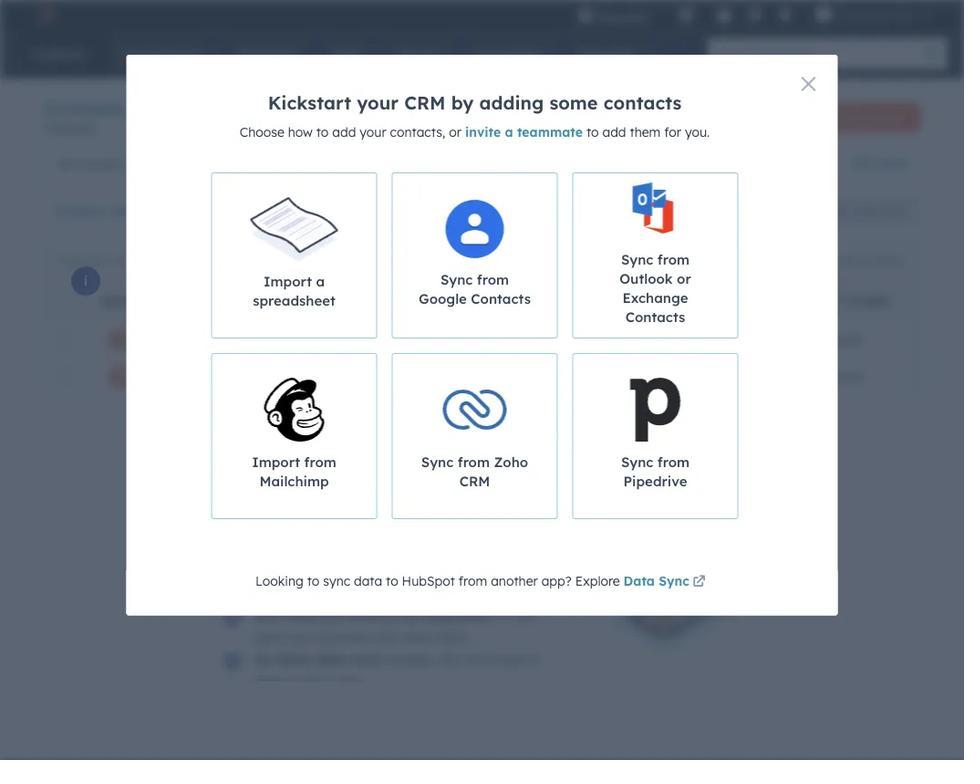 Task type: describe. For each thing, give the bounding box(es) containing it.
from for pipedrive
[[658, 454, 690, 471]]

and inside add more contacts to organize and identify promising leads
[[510, 501, 545, 524]]

2
[[44, 121, 50, 135]]

all for all contacts
[[58, 156, 73, 172]]

upgrade image
[[578, 8, 594, 25]]

import for import a spreadsheet
[[264, 273, 312, 290]]

mateo roberts image
[[816, 6, 832, 23]]

organize
[[424, 501, 505, 524]]

a for import a file or sync contacts
[[305, 564, 313, 580]]

looking to sync data to hubspot from another app? explore
[[256, 573, 624, 589]]

kickstart
[[268, 91, 351, 114]]

emailmaria@hubspot.com
[[336, 368, 505, 384]]

hubspot image
[[33, 4, 55, 26]]

columns
[[862, 254, 905, 267]]

data sync
[[624, 573, 690, 589]]

spreadsheet
[[253, 292, 336, 309]]

1 horizontal spatial owner
[[847, 294, 890, 308]]

activity
[[350, 203, 398, 219]]

(sample for johnson
[[240, 368, 293, 384]]

1 press to sort. element from the left
[[291, 293, 298, 309]]

notifications button
[[770, 0, 801, 29]]

sync from google contacts
[[419, 271, 531, 308]]

looking
[[256, 573, 304, 589]]

brian halligan (sample contact) link
[[141, 331, 349, 347]]

status
[[514, 203, 553, 219]]

0 horizontal spatial i button
[[71, 267, 100, 296]]

you.
[[685, 124, 710, 140]]

app?
[[542, 573, 572, 589]]

step.
[[336, 674, 365, 690]]

views
[[874, 155, 909, 171]]

notifications image
[[778, 8, 794, 25]]

(0)
[[727, 203, 746, 219]]

phone number
[[563, 294, 655, 308]]

add more contacts to organize and identify promising leads
[[222, 501, 545, 547]]

more
[[263, 501, 311, 524]]

link opens in a new window image
[[693, 576, 706, 589]]

business inside directly from the other apps your business uses.
[[354, 586, 406, 602]]

so
[[498, 608, 512, 624]]

johnson
[[182, 368, 236, 384]]

create for create date
[[196, 203, 239, 219]]

Search HubSpot search field
[[708, 38, 932, 69]]

to left uses.
[[386, 573, 399, 589]]

company 902
[[836, 7, 914, 22]]

them
[[630, 124, 661, 140]]

lead status
[[479, 203, 553, 219]]

2 horizontal spatial a
[[505, 124, 514, 140]]

to inside needed, and we're here to help at every step.
[[528, 652, 541, 668]]

add for add view (3/5)
[[725, 155, 750, 171]]

to inside add more contacts to organize and identify promising leads
[[400, 501, 419, 524]]

choose
[[240, 124, 285, 140]]

unassigned inside button
[[486, 156, 557, 172]]

25 per page
[[521, 405, 597, 421]]

brian
[[141, 331, 176, 347]]

crm inside sync from zoho crm
[[460, 473, 490, 490]]

here
[[498, 652, 525, 668]]

data for data sync
[[624, 573, 655, 589]]

i for the right "i" button
[[294, 184, 298, 200]]

adding
[[480, 91, 544, 114]]

from for outlook
[[658, 251, 690, 268]]

fancy
[[277, 652, 312, 668]]

number
[[606, 294, 655, 308]]

lead
[[479, 203, 510, 219]]

last activity date
[[319, 203, 431, 219]]

help image
[[716, 8, 733, 25]]

contacts button
[[44, 95, 142, 121]]

from for zoho
[[458, 454, 490, 471]]

needed,
[[386, 652, 433, 668]]

help inside needed, and we're here to help at every step.
[[255, 674, 280, 690]]

sync from google contacts link
[[392, 173, 558, 339]]

link opens in a new window image
[[693, 572, 706, 594]]

invite
[[465, 124, 501, 140]]

edit columns
[[839, 254, 905, 267]]

1 add from the left
[[332, 124, 356, 140]]

data for data quality
[[549, 109, 581, 125]]

contacts inside add more contacts to organize and identify promising leads
[[316, 501, 394, 524]]

directly from the other apps your business uses.
[[255, 564, 549, 602]]

company 902 button
[[805, 0, 941, 29]]

advanced filters (0)
[[619, 203, 746, 219]]

save view button
[[822, 196, 921, 225]]

Import from Mailchimp checkbox
[[211, 353, 377, 519]]

all views
[[853, 155, 909, 171]]

my contacts
[[272, 156, 346, 172]]

add view (3/5) button
[[693, 145, 841, 182]]

1 horizontal spatial contact
[[791, 294, 844, 308]]

halligan
[[180, 331, 234, 347]]

google
[[419, 290, 467, 308]]

1 you from the left
[[321, 608, 344, 624]]

to right the how
[[316, 124, 329, 140]]

contacts inside 'sync from outlook or exchange contacts'
[[626, 309, 686, 326]]

bh@hubspot.com link
[[336, 331, 447, 347]]

data quality button
[[518, 99, 633, 136]]

records
[[53, 121, 94, 135]]

create contact
[[829, 110, 905, 124]]

contacts inside button
[[293, 156, 346, 172]]

clean
[[403, 630, 434, 646]]

email
[[335, 294, 371, 308]]

choose how to add your contacts, or invite a teammate to add them for you.
[[240, 124, 710, 140]]

from for google
[[477, 271, 509, 288]]

create date
[[196, 203, 272, 219]]

settings link
[[744, 5, 767, 24]]

grow
[[255, 630, 285, 646]]

bh@hubspot.com
[[336, 331, 447, 347]]

25 per page button
[[509, 395, 621, 432]]

emailmaria@hubspot.com button
[[314, 358, 542, 394]]

search image
[[926, 47, 939, 60]]

quality
[[585, 109, 632, 125]]

with
[[374, 630, 399, 646]]

0 vertical spatial help
[[289, 608, 317, 624]]

your up my contacts button
[[360, 124, 387, 140]]

prev
[[378, 405, 407, 421]]

per
[[539, 405, 560, 421]]

i for the left "i" button
[[84, 273, 88, 289]]

every
[[300, 674, 333, 690]]

needed, and we're here to help at every step.
[[255, 652, 541, 690]]

page
[[564, 405, 597, 421]]

2 press to sort. element from the left
[[519, 293, 526, 309]]

2 records
[[44, 121, 94, 135]]

Sync from Google Contacts checkbox
[[392, 173, 558, 339]]

all views link
[[841, 145, 921, 182]]

upgrade
[[598, 9, 649, 24]]

for
[[665, 124, 682, 140]]

sync for sync from outlook or exchange contacts
[[621, 251, 654, 268]]

2 date from the left
[[402, 203, 431, 219]]

1 horizontal spatial or
[[449, 124, 462, 140]]

import for import from mailchimp
[[252, 454, 300, 471]]

1 date from the left
[[243, 203, 272, 219]]

view for add
[[754, 155, 783, 171]]

2 add from the left
[[603, 124, 627, 140]]

marketplaces button
[[667, 0, 705, 29]]

contact inside popup button
[[56, 203, 106, 219]]

-- for emailmaria@hubspot.com
[[565, 368, 575, 384]]

unassigned button for bh@hubspot.com
[[770, 321, 965, 358]]



Task type: vqa. For each thing, say whether or not it's contained in the screenshot.
rightmost view
yes



Task type: locate. For each thing, give the bounding box(es) containing it.
to
[[316, 124, 329, 140], [587, 124, 599, 140], [400, 501, 419, 524], [307, 573, 320, 589], [386, 573, 399, 589], [528, 652, 541, 668]]

-- button for bh@hubspot.com
[[542, 321, 770, 358]]

0 horizontal spatial press to sort. element
[[291, 293, 298, 309]]

0 horizontal spatial add
[[332, 124, 356, 140]]

Sync from Outlook or Exchange Contacts checkbox
[[573, 173, 739, 339]]

import up mailchimp at the left bottom of the page
[[252, 454, 300, 471]]

crm
[[405, 91, 446, 114], [460, 473, 490, 490]]

explore
[[576, 573, 620, 589]]

and
[[510, 501, 545, 524], [437, 652, 460, 668]]

1 horizontal spatial add
[[603, 124, 627, 140]]

contacts down data quality
[[560, 156, 612, 172]]

0 horizontal spatial and
[[437, 652, 460, 668]]

from inside import from mailchimp
[[304, 454, 337, 471]]

all inside 'all contacts' 'button'
[[58, 156, 73, 172]]

crm up the contacts,
[[405, 91, 446, 114]]

or up exchange
[[677, 270, 692, 288]]

0 horizontal spatial contact owner
[[56, 203, 149, 219]]

from inside sync from zoho crm
[[458, 454, 490, 471]]

contacts up them at the top right of page
[[604, 91, 682, 114]]

mailchimp
[[260, 473, 329, 490]]

1 vertical spatial owner
[[847, 294, 890, 308]]

contact owner down all contacts
[[56, 203, 149, 219]]

contact down all contacts
[[56, 203, 106, 219]]

view inside button
[[882, 204, 905, 218]]

all down 2 records
[[58, 156, 73, 172]]

to right here
[[528, 652, 541, 668]]

create date button
[[184, 193, 296, 229]]

0 vertical spatial --
[[565, 331, 575, 347]]

or inside 'sync from outlook or exchange contacts'
[[677, 270, 692, 288]]

create for create contact
[[829, 110, 863, 124]]

sync up pipedrive
[[621, 454, 654, 471]]

import inside import from mailchimp
[[252, 454, 300, 471]]

1 vertical spatial i
[[84, 273, 88, 289]]

2 vertical spatial contacts
[[626, 309, 686, 326]]

add up my contacts button
[[332, 124, 356, 140]]

and down zoho
[[510, 501, 545, 524]]

google contacts logo image
[[445, 199, 505, 259]]

0 vertical spatial a
[[505, 124, 514, 140]]

outlook and exchange logo image
[[627, 181, 685, 239]]

view for save
[[882, 204, 905, 218]]

file
[[317, 564, 337, 580]]

(sample down brian halligan (sample contact)
[[240, 368, 293, 384]]

0 horizontal spatial data
[[549, 109, 581, 125]]

your up fancy
[[288, 630, 315, 646]]

1 vertical spatial or
[[677, 270, 692, 288]]

sync inside 'sync from outlook or exchange contacts'
[[621, 251, 654, 268]]

help down no
[[255, 674, 280, 690]]

contacts inside sync from google contacts
[[471, 290, 531, 308]]

2 vertical spatial a
[[305, 564, 313, 580]]

unassigned contacts
[[486, 156, 612, 172]]

i button
[[281, 178, 310, 207], [71, 267, 100, 296]]

1 horizontal spatial create
[[829, 110, 863, 124]]

contact owner
[[56, 203, 149, 219], [791, 294, 890, 308]]

all contacts
[[58, 156, 129, 172]]

1 vertical spatial a
[[316, 273, 325, 290]]

sync for sync from pipedrive
[[621, 454, 654, 471]]

a inside import a spreadsheet
[[316, 273, 325, 290]]

the up clean
[[400, 608, 420, 624]]

from for mailchimp
[[304, 454, 337, 471]]

1 horizontal spatial contact owner
[[791, 294, 890, 308]]

sync from outlook or exchange contacts
[[620, 251, 692, 326]]

data inside the kickstart your crm by adding some contacts dialog
[[354, 573, 383, 589]]

0 vertical spatial contacts
[[44, 97, 125, 120]]

a
[[505, 124, 514, 140], [316, 273, 325, 290], [305, 564, 313, 580]]

0 vertical spatial create
[[829, 110, 863, 124]]

2 vertical spatial unassigned
[[793, 368, 864, 384]]

a up spreadsheet
[[316, 273, 325, 290]]

0 vertical spatial crm
[[405, 91, 446, 114]]

1 horizontal spatial i
[[294, 184, 298, 200]]

help down apps
[[289, 608, 317, 624]]

import from mailchimp
[[252, 454, 337, 490]]

you left "remove"
[[321, 608, 344, 624]]

1 horizontal spatial and
[[510, 501, 545, 524]]

0 horizontal spatial crm
[[405, 91, 446, 114]]

marketplaces image
[[678, 8, 695, 25]]

0 vertical spatial contact owner
[[56, 203, 149, 219]]

1 horizontal spatial view
[[882, 204, 905, 218]]

maria johnson (sample contact)
[[141, 368, 352, 384]]

1 horizontal spatial press to sort. element
[[519, 293, 526, 309]]

sync up outlook
[[621, 251, 654, 268]]

contacts up import a file or sync contacts
[[316, 501, 394, 524]]

help button
[[709, 0, 740, 29]]

contact) for bh@hubspot.com
[[294, 331, 349, 347]]

so you grow your business with clean data.
[[255, 608, 537, 646]]

contact) down spreadsheet
[[294, 331, 349, 347]]

from for the
[[497, 564, 526, 580]]

business up we'll help you remove the duplicates,
[[354, 586, 406, 602]]

-- for bh@hubspot.com
[[565, 331, 575, 347]]

0 horizontal spatial a
[[305, 564, 313, 580]]

0 horizontal spatial create
[[196, 203, 239, 219]]

next
[[439, 405, 470, 421]]

1 -- button from the top
[[542, 321, 770, 358]]

2 unassigned button from the top
[[770, 358, 965, 394]]

menu
[[565, 0, 943, 29]]

import up press to sort. icon
[[264, 273, 312, 290]]

sync down "pagination" navigation
[[421, 454, 454, 471]]

0 horizontal spatial contacts
[[44, 97, 125, 120]]

import from mailchimp link
[[211, 353, 377, 519]]

2 -- button from the top
[[542, 358, 770, 394]]

business inside "so you grow your business with clean data."
[[319, 630, 370, 646]]

1 vertical spatial i button
[[71, 267, 100, 296]]

1 vertical spatial contacts
[[471, 290, 531, 308]]

press to sort. element
[[291, 293, 298, 309], [519, 293, 526, 309]]

0 vertical spatial (sample
[[238, 331, 290, 347]]

all inside all views link
[[853, 155, 870, 171]]

sync for sync from zoho crm
[[421, 454, 454, 471]]

1 vertical spatial --
[[565, 368, 575, 384]]

and inside needed, and we're here to help at every step.
[[437, 652, 460, 668]]

and down the data.
[[437, 652, 460, 668]]

(sample up maria johnson (sample contact)
[[238, 331, 290, 347]]

i down contact owner popup button
[[84, 273, 88, 289]]

1 vertical spatial add
[[222, 501, 258, 524]]

contacts inside button
[[560, 156, 612, 172]]

0 vertical spatial owner
[[110, 203, 149, 219]]

settings image
[[747, 8, 763, 24]]

0 horizontal spatial view
[[754, 155, 783, 171]]

from inside sync from google contacts
[[477, 271, 509, 288]]

other
[[255, 586, 286, 602]]

your inside "so you grow your business with clean data."
[[288, 630, 315, 646]]

1 horizontal spatial you
[[515, 608, 537, 624]]

1 vertical spatial help
[[255, 674, 280, 690]]

all left views
[[853, 155, 870, 171]]

remove
[[348, 608, 396, 624]]

-- button
[[542, 321, 770, 358], [542, 358, 770, 394]]

view
[[754, 155, 783, 171], [882, 204, 905, 218]]

contact owner down the edit
[[791, 294, 890, 308]]

to right looking
[[307, 573, 320, 589]]

uses.
[[409, 586, 439, 602]]

another
[[491, 573, 538, 589]]

duplicates,
[[424, 608, 494, 624]]

contact down the edit
[[791, 294, 844, 308]]

sync left link opens in a new window image
[[659, 573, 690, 589]]

sync up google in the top left of the page
[[441, 271, 473, 288]]

owner down 'all contacts' 'button' at left top
[[110, 203, 149, 219]]

-- down phone
[[565, 331, 575, 347]]

1 -- from the top
[[565, 331, 575, 347]]

your down file at the bottom of the page
[[324, 586, 350, 602]]

filters
[[687, 203, 724, 219]]

Search name, phone, email addresses, or company search field
[[48, 244, 264, 277]]

add view (3/5)
[[725, 155, 819, 171]]

Sync from Pipedrive checkbox
[[573, 353, 739, 519]]

no
[[255, 652, 273, 668]]

import for import a file or sync contacts
[[255, 564, 301, 580]]

1 vertical spatial unassigned
[[793, 331, 864, 347]]

brian halligan (sample contact)
[[141, 331, 349, 347]]

1 vertical spatial data
[[316, 652, 346, 668]]

promising
[[298, 524, 390, 547]]

0 vertical spatial or
[[449, 124, 462, 140]]

1 horizontal spatial i button
[[281, 178, 310, 207]]

0 horizontal spatial owner
[[110, 203, 149, 219]]

crm up the organize
[[460, 473, 490, 490]]

owner inside popup button
[[110, 203, 149, 219]]

from inside 'sync from outlook or exchange contacts'
[[658, 251, 690, 268]]

2 horizontal spatial contacts
[[626, 309, 686, 326]]

my
[[272, 156, 290, 172]]

or for import a file or sync contacts
[[341, 564, 355, 580]]

unassigned contacts button
[[471, 145, 685, 182]]

0 vertical spatial view
[[754, 155, 783, 171]]

or for sync from outlook or exchange contacts
[[677, 270, 692, 288]]

create contact button
[[813, 103, 921, 132]]

or right file at the bottom of the page
[[341, 564, 355, 580]]

owner
[[110, 203, 149, 219], [847, 294, 890, 308]]

0 vertical spatial import
[[264, 273, 312, 290]]

maria
[[141, 368, 178, 384]]

1 vertical spatial data
[[624, 573, 655, 589]]

save view
[[854, 204, 905, 218]]

(sample for halligan
[[238, 331, 290, 347]]

0 horizontal spatial contact
[[56, 203, 106, 219]]

0 vertical spatial the
[[530, 564, 549, 580]]

add up (0)
[[725, 155, 750, 171]]

from inside sync from pipedrive
[[658, 454, 690, 471]]

some
[[550, 91, 598, 114]]

1 vertical spatial business
[[319, 630, 370, 646]]

0 vertical spatial data
[[354, 573, 383, 589]]

0 horizontal spatial date
[[243, 203, 272, 219]]

you right so
[[515, 608, 537, 624]]

(sample
[[238, 331, 290, 347], [240, 368, 293, 384]]

0 vertical spatial data
[[549, 109, 581, 125]]

contacts up uses.
[[391, 564, 446, 580]]

data up "remove"
[[354, 573, 383, 589]]

all for all views
[[853, 155, 870, 171]]

the left explore
[[530, 564, 549, 580]]

(3/5)
[[787, 155, 819, 171]]

contact) for emailmaria@hubspot.com
[[297, 368, 352, 384]]

sync inside the kickstart your crm by adding some contacts dialog
[[323, 573, 351, 589]]

sync inside sync from zoho crm
[[421, 454, 454, 471]]

import a spreadsheet
[[253, 273, 336, 309]]

data inside data quality button
[[549, 109, 581, 125]]

edit
[[839, 254, 859, 267]]

sync for sync from google contacts
[[441, 271, 473, 288]]

1 horizontal spatial date
[[402, 203, 431, 219]]

0 horizontal spatial or
[[341, 564, 355, 580]]

contacts inside 'popup button'
[[44, 97, 125, 120]]

1 horizontal spatial sync
[[358, 564, 387, 580]]

25
[[521, 405, 535, 421]]

1 horizontal spatial data
[[624, 573, 655, 589]]

i button left name
[[71, 267, 100, 296]]

0 horizontal spatial add
[[222, 501, 258, 524]]

next button
[[433, 402, 509, 426]]

the inside directly from the other apps your business uses.
[[530, 564, 549, 580]]

0 vertical spatial i
[[294, 184, 298, 200]]

kickstart your crm by adding some contacts dialog
[[126, 55, 838, 616]]

contacts down the how
[[293, 156, 346, 172]]

lead status button
[[467, 193, 577, 229]]

0 horizontal spatial you
[[321, 608, 344, 624]]

0 vertical spatial and
[[510, 501, 545, 524]]

1 horizontal spatial help
[[289, 608, 317, 624]]

actions
[[659, 110, 697, 124]]

902
[[893, 7, 914, 22]]

data up every
[[316, 652, 346, 668]]

create up search name, phone, email addresses, or company search field
[[196, 203, 239, 219]]

1 horizontal spatial all
[[853, 155, 870, 171]]

data left quality on the right of the page
[[549, 109, 581, 125]]

from
[[658, 251, 690, 268], [477, 271, 509, 288], [304, 454, 337, 471], [458, 454, 490, 471], [658, 454, 690, 471], [497, 564, 526, 580], [459, 573, 488, 589]]

contacts inside 'button'
[[76, 156, 129, 172]]

1 vertical spatial view
[[882, 204, 905, 218]]

1 vertical spatial contact
[[791, 294, 844, 308]]

0 vertical spatial i button
[[281, 178, 310, 207]]

owner down edit columns
[[847, 294, 890, 308]]

zoho
[[494, 454, 529, 471]]

pagination navigation
[[343, 401, 509, 426]]

import up other
[[255, 564, 301, 580]]

contacts down the records
[[76, 156, 129, 172]]

add inside popup button
[[725, 155, 750, 171]]

1 vertical spatial the
[[400, 608, 420, 624]]

import a spreadsheet link
[[211, 173, 377, 339]]

1 horizontal spatial contacts
[[471, 290, 531, 308]]

add left them at the top right of page
[[603, 124, 627, 140]]

1 horizontal spatial add
[[725, 155, 750, 171]]

-- button for emailmaria@hubspot.com
[[542, 358, 770, 394]]

you
[[321, 608, 344, 624], [515, 608, 537, 624]]

data right explore
[[624, 573, 655, 589]]

menu item
[[662, 0, 665, 29]]

view right save
[[882, 204, 905, 218]]

1 vertical spatial create
[[196, 203, 239, 219]]

your up the contacts,
[[357, 91, 399, 114]]

bh@hubspot.com button
[[314, 321, 542, 358]]

contact owner button
[[44, 193, 173, 229]]

view inside popup button
[[754, 155, 783, 171]]

2 you from the left
[[515, 608, 537, 624]]

0 horizontal spatial all
[[58, 156, 73, 172]]

1 vertical spatial and
[[437, 652, 460, 668]]

1 horizontal spatial a
[[316, 273, 325, 290]]

help
[[289, 608, 317, 624], [255, 674, 280, 690]]

1 unassigned button from the top
[[770, 321, 965, 358]]

0 horizontal spatial sync
[[323, 573, 351, 589]]

0 vertical spatial contact
[[56, 203, 106, 219]]

Sync from Zoho CRM checkbox
[[392, 353, 558, 519]]

1 vertical spatial (sample
[[240, 368, 293, 384]]

press to sort. image
[[291, 293, 298, 306]]

1 vertical spatial crm
[[460, 473, 490, 490]]

data inside data sync link
[[624, 573, 655, 589]]

0 vertical spatial contact)
[[294, 331, 349, 347]]

your inside directly from the other apps your business uses.
[[324, 586, 350, 602]]

company
[[836, 7, 890, 22]]

close image
[[802, 77, 816, 91]]

0 horizontal spatial i
[[84, 273, 88, 289]]

unassigned button for emailmaria@hubspot.com
[[770, 358, 965, 394]]

sync inside sync from google contacts
[[441, 271, 473, 288]]

Import a spreadsheet checkbox
[[211, 173, 377, 339]]

from inside directly from the other apps your business uses.
[[497, 564, 526, 580]]

last activity date button
[[307, 193, 456, 229]]

sync inside sync from pipedrive
[[621, 454, 654, 471]]

a right invite
[[505, 124, 514, 140]]

contact
[[866, 110, 905, 124]]

prev button
[[343, 402, 413, 426]]

data
[[549, 109, 581, 125], [624, 573, 655, 589]]

add left more at the left of page
[[222, 501, 258, 524]]

contacts inside dialog
[[604, 91, 682, 114]]

contacts banner
[[44, 94, 921, 145]]

sync right apps
[[323, 573, 351, 589]]

0 vertical spatial unassigned
[[486, 156, 557, 172]]

business up work
[[319, 630, 370, 646]]

create inside button
[[829, 110, 863, 124]]

0 vertical spatial business
[[354, 586, 406, 602]]

teammate
[[517, 124, 583, 140]]

menu containing company 902
[[565, 0, 943, 29]]

2 -- from the top
[[565, 368, 575, 384]]

view left (3/5) at right top
[[754, 155, 783, 171]]

sync up "remove"
[[358, 564, 387, 580]]

or
[[449, 124, 462, 140], [677, 270, 692, 288], [341, 564, 355, 580]]

sync from pipedrive link
[[573, 353, 739, 519]]

1 vertical spatial contact owner
[[791, 294, 890, 308]]

to left the organize
[[400, 501, 419, 524]]

1 horizontal spatial crm
[[460, 473, 490, 490]]

2 all from the left
[[58, 156, 73, 172]]

you inside "so you grow your business with clean data."
[[515, 608, 537, 624]]

1 vertical spatial import
[[252, 454, 300, 471]]

advanced
[[619, 203, 683, 219]]

phone
[[563, 294, 603, 308]]

add for add more contacts to organize and identify promising leads
[[222, 501, 258, 524]]

0 horizontal spatial data
[[316, 652, 346, 668]]

or left invite
[[449, 124, 462, 140]]

contact) up prev button
[[297, 368, 352, 384]]

2 vertical spatial or
[[341, 564, 355, 580]]

1 vertical spatial contact)
[[297, 368, 352, 384]]

-
[[565, 331, 570, 347], [570, 331, 575, 347], [565, 368, 570, 384], [570, 368, 575, 384]]

save
[[854, 204, 879, 218]]

add inside add more contacts to organize and identify promising leads
[[222, 501, 258, 524]]

create inside popup button
[[196, 203, 239, 219]]

i button down my contacts
[[281, 178, 310, 207]]

no fancy data work
[[255, 652, 382, 668]]

press to sort. image
[[519, 293, 526, 306]]

unassigned for bh@hubspot.com
[[793, 331, 864, 347]]

we'll
[[255, 608, 285, 624]]

0 vertical spatial add
[[725, 155, 750, 171]]

invite a teammate button
[[465, 124, 583, 140]]

leads
[[395, 524, 444, 547]]

0 horizontal spatial help
[[255, 674, 280, 690]]

sync
[[621, 251, 654, 268], [441, 271, 473, 288], [421, 454, 454, 471], [621, 454, 654, 471], [659, 573, 690, 589]]

a for import a spreadsheet
[[316, 273, 325, 290]]

0 horizontal spatial the
[[400, 608, 420, 624]]

1 all from the left
[[853, 155, 870, 171]]

create left contact
[[829, 110, 863, 124]]

contact owner inside contact owner popup button
[[56, 203, 149, 219]]

import inside import a spreadsheet
[[264, 273, 312, 290]]

2 vertical spatial import
[[255, 564, 301, 580]]

-- up 25 per page popup button
[[565, 368, 575, 384]]

1 horizontal spatial data
[[354, 573, 383, 589]]

search button
[[917, 38, 948, 69]]

hubspot
[[402, 573, 455, 589]]

1 horizontal spatial the
[[530, 564, 549, 580]]

data sync link
[[624, 572, 709, 594]]

to up unassigned contacts button
[[587, 124, 599, 140]]

unassigned for emailmaria@hubspot.com
[[793, 368, 864, 384]]

2 horizontal spatial or
[[677, 270, 692, 288]]

at
[[284, 674, 296, 690]]

a left file at the bottom of the page
[[305, 564, 313, 580]]

i down my contacts
[[294, 184, 298, 200]]



